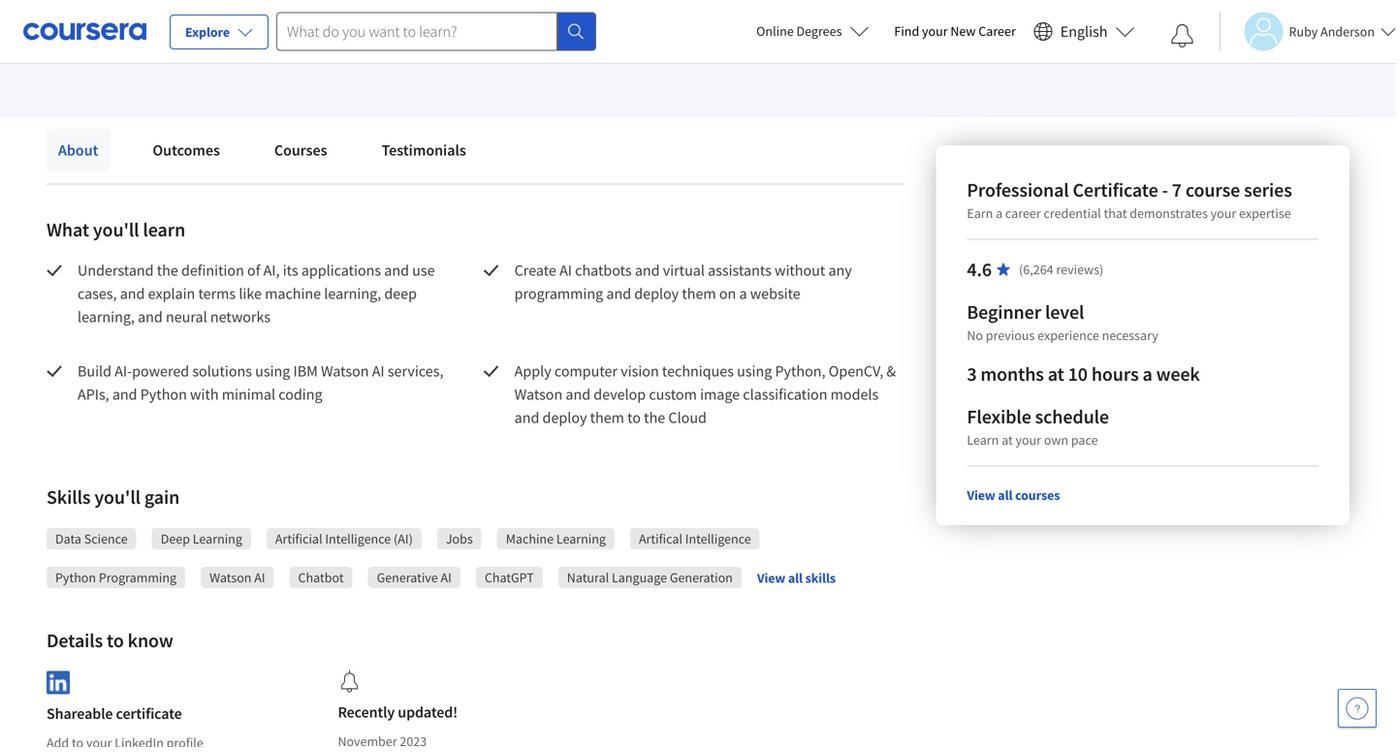 Task type: vqa. For each thing, say whether or not it's contained in the screenshot.
Natural Language Generation
yes



Task type: describe. For each thing, give the bounding box(es) containing it.
create ai chatbots and virtual assistants without any programming and deploy them on a website
[[515, 261, 855, 304]]

flexible schedule learn at your own pace
[[967, 405, 1109, 449]]

to inside try for free: enroll to start your 7-day full access free trial financial aid available
[[326, 3, 337, 20]]

python inside build ai-powered solutions using ibm watson ai services, apis, and python with minimal coding
[[140, 385, 187, 404]]

ibm
[[293, 362, 318, 381]]

machine
[[506, 530, 554, 548]]

professional certificate - 7 course series earn a career credential that demonstrates your expertise
[[967, 178, 1292, 222]]

like
[[239, 284, 262, 304]]

a inside professional certificate - 7 course series earn a career credential that demonstrates your expertise
[[996, 205, 1003, 222]]

&
[[887, 362, 896, 381]]

using for classification
[[737, 362, 772, 381]]

certificate
[[116, 705, 182, 724]]

own
[[1044, 432, 1069, 449]]

previous
[[986, 327, 1035, 344]]

full
[[432, 3, 450, 20]]

watson inside apply computer vision techniques using python, opencv, & watson and develop custom image classification models and deploy them to the cloud
[[515, 385, 563, 404]]

all for courses
[[998, 487, 1013, 504]]

deep
[[384, 284, 417, 304]]

financial
[[220, 29, 271, 47]]

ai inside build ai-powered solutions using ibm watson ai services, apis, and python with minimal coding
[[372, 362, 385, 381]]

-
[[1162, 178, 1168, 202]]

career
[[979, 22, 1016, 40]]

data science
[[55, 530, 128, 548]]

without
[[775, 261, 826, 280]]

for for try
[[240, 3, 256, 20]]

use
[[412, 261, 435, 280]]

7
[[1172, 178, 1182, 202]]

0 horizontal spatial to
[[107, 629, 124, 653]]

credential
[[1044, 205, 1101, 222]]

skills you'll gain
[[47, 485, 180, 510]]

flexible
[[967, 405, 1032, 429]]

skills
[[805, 570, 836, 587]]

intelligence for artificial
[[325, 530, 391, 548]]

all for skills
[[788, 570, 803, 587]]

learn
[[967, 432, 999, 449]]

7-
[[397, 3, 408, 20]]

career
[[1006, 205, 1041, 222]]

chatgpt
[[485, 569, 534, 587]]

deploy inside create ai chatbots and virtual assistants without any programming and deploy them on a website
[[634, 284, 679, 304]]

ruby anderson button
[[1219, 12, 1396, 51]]

1 vertical spatial python
[[55, 569, 96, 587]]

you'll for skills
[[94, 485, 141, 510]]

free:
[[259, 3, 287, 20]]

any
[[829, 261, 852, 280]]

natural
[[567, 569, 609, 587]]

4.6
[[967, 257, 992, 282]]

assistants
[[708, 261, 772, 280]]

testimonials link
[[370, 129, 478, 172]]

machine learning
[[506, 530, 606, 548]]

and down the explain
[[138, 307, 163, 327]]

artificial
[[275, 530, 322, 548]]

no
[[967, 327, 983, 344]]

python programming
[[55, 569, 177, 587]]

language
[[612, 569, 667, 587]]

deploy inside apply computer vision techniques using python, opencv, & watson and develop custom image classification models and deploy them to the cloud
[[543, 408, 587, 428]]

beginner level no previous experience necessary
[[967, 300, 1159, 344]]

your inside flexible schedule learn at your own pace
[[1016, 432, 1042, 449]]

experience
[[1038, 327, 1100, 344]]

series
[[1244, 178, 1292, 202]]

website
[[750, 284, 801, 304]]

networks
[[210, 307, 271, 327]]

them inside apply computer vision techniques using python, opencv, & watson and develop custom image classification models and deploy them to the cloud
[[590, 408, 624, 428]]

enroll for free starts nov 17
[[78, 6, 173, 43]]

chatbot
[[298, 569, 344, 587]]

1 vertical spatial learning,
[[78, 307, 135, 327]]

apply
[[515, 362, 551, 381]]

hours
[[1092, 362, 1139, 386]]

degrees
[[797, 22, 842, 40]]

with
[[190, 385, 219, 404]]

course
[[1186, 178, 1241, 202]]

17
[[148, 27, 161, 43]]

ai for watson ai
[[254, 569, 265, 587]]

to inside apply computer vision techniques using python, opencv, & watson and develop custom image classification models and deploy them to the cloud
[[628, 408, 641, 428]]

and down apply
[[515, 408, 540, 428]]

its
[[283, 261, 298, 280]]

neural
[[166, 307, 207, 327]]

at inside flexible schedule learn at your own pace
[[1002, 432, 1013, 449]]

find your new career
[[895, 22, 1016, 40]]

about link
[[47, 129, 110, 172]]

powered
[[132, 362, 189, 381]]

free
[[144, 6, 173, 25]]

understand the definition of ai, its applications and use cases, and explain terms like machine learning, deep learning, and neural networks
[[78, 261, 438, 327]]

and down chatbots
[[606, 284, 631, 304]]

0 vertical spatial at
[[1048, 362, 1065, 386]]

and down computer
[[566, 385, 591, 404]]

and down understand
[[120, 284, 145, 304]]

anderson
[[1321, 23, 1375, 40]]

coursera image
[[23, 16, 146, 47]]

science
[[84, 530, 128, 548]]

find
[[895, 22, 920, 40]]

them inside create ai chatbots and virtual assistants without any programming and deploy them on a website
[[682, 284, 716, 304]]

day
[[408, 3, 429, 20]]

models
[[831, 385, 879, 404]]

learning for machine learning
[[556, 530, 606, 548]]

explore button
[[170, 15, 269, 49]]

custom
[[649, 385, 697, 404]]

learning for deep learning
[[193, 530, 242, 548]]

minimal
[[222, 385, 275, 404]]

ai for create ai chatbots and virtual assistants without any programming and deploy them on a website
[[560, 261, 572, 280]]

opencv,
[[829, 362, 884, 381]]

testimonials
[[382, 141, 466, 160]]

start
[[340, 3, 366, 20]]

programming
[[515, 284, 603, 304]]

artificial intelligence (ai)
[[275, 530, 413, 548]]



Task type: locate. For each thing, give the bounding box(es) containing it.
1 horizontal spatial at
[[1048, 362, 1065, 386]]

1 horizontal spatial deploy
[[634, 284, 679, 304]]

recently
[[338, 703, 395, 722]]

to down 'develop' in the left of the page
[[628, 408, 641, 428]]

a
[[996, 205, 1003, 222], [739, 284, 747, 304], [1143, 362, 1153, 386]]

create
[[515, 261, 557, 280]]

1 vertical spatial all
[[788, 570, 803, 587]]

2 horizontal spatial a
[[1143, 362, 1153, 386]]

2 vertical spatial watson
[[210, 569, 252, 587]]

necessary
[[1102, 327, 1159, 344]]

your down course on the top right of the page
[[1211, 205, 1237, 222]]

1 horizontal spatial learning
[[556, 530, 606, 548]]

ruby anderson
[[1289, 23, 1375, 40]]

a left week
[[1143, 362, 1153, 386]]

2 intelligence from the left
[[685, 530, 751, 548]]

1 horizontal spatial all
[[998, 487, 1013, 504]]

to left start
[[326, 3, 337, 20]]

and left virtual
[[635, 261, 660, 280]]

1 horizontal spatial to
[[326, 3, 337, 20]]

a right the earn
[[996, 205, 1003, 222]]

image
[[700, 385, 740, 404]]

python
[[140, 385, 187, 404], [55, 569, 96, 587]]

2 horizontal spatial watson
[[515, 385, 563, 404]]

for right try
[[240, 3, 256, 20]]

and down ai-
[[112, 385, 137, 404]]

using inside apply computer vision techniques using python, opencv, & watson and develop custom image classification models and deploy them to the cloud
[[737, 362, 772, 381]]

intelligence left '(ai)'
[[325, 530, 391, 548]]

1 using from the left
[[255, 362, 290, 381]]

view for view all courses
[[967, 487, 996, 504]]

enroll up available
[[290, 3, 323, 20]]

techniques
[[662, 362, 734, 381]]

watson inside build ai-powered solutions using ibm watson ai services, apis, and python with minimal coding
[[321, 362, 369, 381]]

know
[[128, 629, 173, 653]]

learning up natural
[[556, 530, 606, 548]]

terms
[[198, 284, 236, 304]]

2 horizontal spatial to
[[628, 408, 641, 428]]

watson
[[321, 362, 369, 381], [515, 385, 563, 404], [210, 569, 252, 587]]

1 vertical spatial them
[[590, 408, 624, 428]]

0 horizontal spatial deploy
[[543, 408, 587, 428]]

1 horizontal spatial python
[[140, 385, 187, 404]]

watson right ibm
[[321, 362, 369, 381]]

learn
[[143, 218, 185, 242]]

you'll up science
[[94, 485, 141, 510]]

0 horizontal spatial intelligence
[[325, 530, 391, 548]]

you'll
[[93, 218, 139, 242], [94, 485, 141, 510]]

understand
[[78, 261, 154, 280]]

using for minimal
[[255, 362, 290, 381]]

1 vertical spatial you'll
[[94, 485, 141, 510]]

0 horizontal spatial learning,
[[78, 307, 135, 327]]

1 vertical spatial deploy
[[543, 408, 587, 428]]

enroll inside try for free: enroll to start your 7-day full access free trial financial aid available
[[290, 3, 323, 20]]

the up the explain
[[157, 261, 178, 280]]

2 vertical spatial to
[[107, 629, 124, 653]]

1 horizontal spatial view
[[967, 487, 996, 504]]

1 horizontal spatial using
[[737, 362, 772, 381]]

deploy down computer
[[543, 408, 587, 428]]

watson ai
[[210, 569, 265, 587]]

about
[[58, 141, 98, 160]]

ai up programming
[[560, 261, 572, 280]]

0 vertical spatial learning,
[[324, 284, 381, 304]]

3
[[967, 362, 977, 386]]

jobs
[[446, 530, 473, 548]]

using left ibm
[[255, 362, 290, 381]]

and up "deep"
[[384, 261, 409, 280]]

0 horizontal spatial view
[[757, 570, 786, 587]]

shareable
[[47, 705, 113, 724]]

learning, down applications
[[324, 284, 381, 304]]

you'll for what
[[93, 218, 139, 242]]

ruby
[[1289, 23, 1318, 40]]

data
[[55, 530, 81, 548]]

view all skills
[[757, 570, 836, 587]]

view inside view all skills button
[[757, 570, 786, 587]]

0 horizontal spatial them
[[590, 408, 624, 428]]

week
[[1157, 362, 1200, 386]]

at left 10
[[1048, 362, 1065, 386]]

months
[[981, 362, 1044, 386]]

0 vertical spatial deploy
[[634, 284, 679, 304]]

2 using from the left
[[737, 362, 772, 381]]

develop
[[594, 385, 646, 404]]

what
[[47, 218, 89, 242]]

using up classification
[[737, 362, 772, 381]]

try for free: enroll to start your 7-day full access free trial financial aid available
[[220, 3, 540, 47]]

available
[[296, 29, 347, 47]]

expertise
[[1239, 205, 1291, 222]]

the
[[157, 261, 178, 280], [644, 408, 665, 428]]

the inside understand the definition of ai, its applications and use cases, and explain terms like machine learning, deep learning, and neural networks
[[157, 261, 178, 280]]

on
[[719, 284, 736, 304]]

view left skills
[[757, 570, 786, 587]]

1 horizontal spatial enroll
[[290, 3, 323, 20]]

0 horizontal spatial all
[[788, 570, 803, 587]]

to
[[326, 3, 337, 20], [628, 408, 641, 428], [107, 629, 124, 653]]

your right the find
[[922, 22, 948, 40]]

learning,
[[324, 284, 381, 304], [78, 307, 135, 327]]

learning right deep
[[193, 530, 242, 548]]

2 learning from the left
[[556, 530, 606, 548]]

at right learn
[[1002, 432, 1013, 449]]

0 vertical spatial the
[[157, 261, 178, 280]]

generative ai
[[377, 569, 452, 587]]

enroll up starts
[[78, 6, 118, 25]]

1 horizontal spatial intelligence
[[685, 530, 751, 548]]

for
[[240, 3, 256, 20], [121, 6, 141, 25]]

demonstrates
[[1130, 205, 1208, 222]]

explore
[[185, 23, 230, 41]]

What do you want to learn? text field
[[276, 12, 558, 51]]

intelligence for artifical
[[685, 530, 751, 548]]

0 horizontal spatial at
[[1002, 432, 1013, 449]]

0 vertical spatial to
[[326, 3, 337, 20]]

for for enroll
[[121, 6, 141, 25]]

1 horizontal spatial a
[[996, 205, 1003, 222]]

intelligence up generation
[[685, 530, 751, 548]]

artifical intelligence
[[639, 530, 751, 548]]

services,
[[388, 362, 444, 381]]

view down learn
[[967, 487, 996, 504]]

ai left chatbot
[[254, 569, 265, 587]]

build
[[78, 362, 112, 381]]

watson down deep learning
[[210, 569, 252, 587]]

and
[[384, 261, 409, 280], [635, 261, 660, 280], [120, 284, 145, 304], [606, 284, 631, 304], [138, 307, 163, 327], [112, 385, 137, 404], [566, 385, 591, 404], [515, 408, 540, 428]]

0 horizontal spatial python
[[55, 569, 96, 587]]

try
[[220, 3, 238, 20]]

generation
[[670, 569, 733, 587]]

1 vertical spatial view
[[757, 570, 786, 587]]

None search field
[[276, 12, 596, 51]]

your
[[369, 3, 394, 20], [922, 22, 948, 40], [1211, 205, 1237, 222], [1016, 432, 1042, 449]]

outcomes
[[153, 141, 220, 160]]

1 learning from the left
[[193, 530, 242, 548]]

0 horizontal spatial watson
[[210, 569, 252, 587]]

1 vertical spatial to
[[628, 408, 641, 428]]

and inside build ai-powered solutions using ibm watson ai services, apis, and python with minimal coding
[[112, 385, 137, 404]]

them down 'develop' in the left of the page
[[590, 408, 624, 428]]

python down data
[[55, 569, 96, 587]]

a inside create ai chatbots and virtual assistants without any programming and deploy them on a website
[[739, 284, 747, 304]]

1 horizontal spatial for
[[240, 3, 256, 20]]

1 vertical spatial at
[[1002, 432, 1013, 449]]

them
[[682, 284, 716, 304], [590, 408, 624, 428]]

using inside build ai-powered solutions using ibm watson ai services, apis, and python with minimal coding
[[255, 362, 290, 381]]

for inside try for free: enroll to start your 7-day full access free trial financial aid available
[[240, 3, 256, 20]]

ai,
[[263, 261, 280, 280]]

0 vertical spatial python
[[140, 385, 187, 404]]

0 horizontal spatial enroll
[[78, 6, 118, 25]]

details to know
[[47, 629, 173, 653]]

apis,
[[78, 385, 109, 404]]

all inside view all skills button
[[788, 570, 803, 587]]

1 horizontal spatial watson
[[321, 362, 369, 381]]

0 vertical spatial a
[[996, 205, 1003, 222]]

deploy down virtual
[[634, 284, 679, 304]]

learning, down cases,
[[78, 307, 135, 327]]

show notifications image
[[1171, 24, 1194, 48]]

0 vertical spatial you'll
[[93, 218, 139, 242]]

(6,264 reviews)
[[1019, 261, 1104, 278]]

ai for generative ai
[[441, 569, 452, 587]]

1 horizontal spatial the
[[644, 408, 665, 428]]

view all skills button
[[757, 569, 836, 588]]

help center image
[[1346, 697, 1369, 721]]

0 horizontal spatial a
[[739, 284, 747, 304]]

the inside apply computer vision techniques using python, opencv, & watson and develop custom image classification models and deploy them to the cloud
[[644, 408, 665, 428]]

them down virtual
[[682, 284, 716, 304]]

0 vertical spatial watson
[[321, 362, 369, 381]]

you'll up understand
[[93, 218, 139, 242]]

natural language generation
[[567, 569, 733, 587]]

explain
[[148, 284, 195, 304]]

ai inside create ai chatbots and virtual assistants without any programming and deploy them on a website
[[560, 261, 572, 280]]

coding
[[279, 385, 322, 404]]

the down custom
[[644, 408, 665, 428]]

for inside 'enroll for free starts nov 17'
[[121, 6, 141, 25]]

0 vertical spatial all
[[998, 487, 1013, 504]]

your inside try for free: enroll to start your 7-day full access free trial financial aid available
[[369, 3, 394, 20]]

gain
[[144, 485, 180, 510]]

all left courses
[[998, 487, 1013, 504]]

programming
[[99, 569, 177, 587]]

watson down apply
[[515, 385, 563, 404]]

what you'll learn
[[47, 218, 185, 242]]

courses link
[[263, 129, 339, 172]]

nov
[[124, 27, 146, 43]]

your left the 7-
[[369, 3, 394, 20]]

for up nov
[[121, 6, 141, 25]]

1 horizontal spatial learning,
[[324, 284, 381, 304]]

your left own
[[1016, 432, 1042, 449]]

(6,264
[[1019, 261, 1054, 278]]

solutions
[[192, 362, 252, 381]]

python down powered
[[140, 385, 187, 404]]

1 intelligence from the left
[[325, 530, 391, 548]]

online
[[757, 22, 794, 40]]

courses
[[274, 141, 327, 160]]

ai left services,
[[372, 362, 385, 381]]

2 vertical spatial a
[[1143, 362, 1153, 386]]

1 vertical spatial the
[[644, 408, 665, 428]]

view for view all skills
[[757, 570, 786, 587]]

english button
[[1026, 0, 1143, 63]]

enroll inside 'enroll for free starts nov 17'
[[78, 6, 118, 25]]

free
[[492, 3, 514, 20]]

0 vertical spatial them
[[682, 284, 716, 304]]

0 vertical spatial view
[[967, 487, 996, 504]]

definition
[[181, 261, 244, 280]]

to left know
[[107, 629, 124, 653]]

pace
[[1071, 432, 1098, 449]]

1 horizontal spatial them
[[682, 284, 716, 304]]

your inside professional certificate - 7 course series earn a career credential that demonstrates your expertise
[[1211, 205, 1237, 222]]

a right on
[[739, 284, 747, 304]]

at
[[1048, 362, 1065, 386], [1002, 432, 1013, 449]]

reviews)
[[1056, 261, 1104, 278]]

of
[[247, 261, 260, 280]]

ai right generative
[[441, 569, 452, 587]]

access
[[453, 3, 489, 20]]

3 months at 10 hours a week
[[967, 362, 1200, 386]]

english
[[1061, 22, 1108, 41]]

10
[[1068, 362, 1088, 386]]

0 horizontal spatial learning
[[193, 530, 242, 548]]

1 vertical spatial watson
[[515, 385, 563, 404]]

skills
[[47, 485, 91, 510]]

0 horizontal spatial for
[[121, 6, 141, 25]]

(ai)
[[394, 530, 413, 548]]

view all courses link
[[967, 487, 1060, 504]]

0 horizontal spatial using
[[255, 362, 290, 381]]

beginner
[[967, 300, 1042, 324]]

all left skills
[[788, 570, 803, 587]]

1 vertical spatial a
[[739, 284, 747, 304]]

0 horizontal spatial the
[[157, 261, 178, 280]]

find your new career link
[[885, 19, 1026, 44]]

python,
[[775, 362, 826, 381]]



